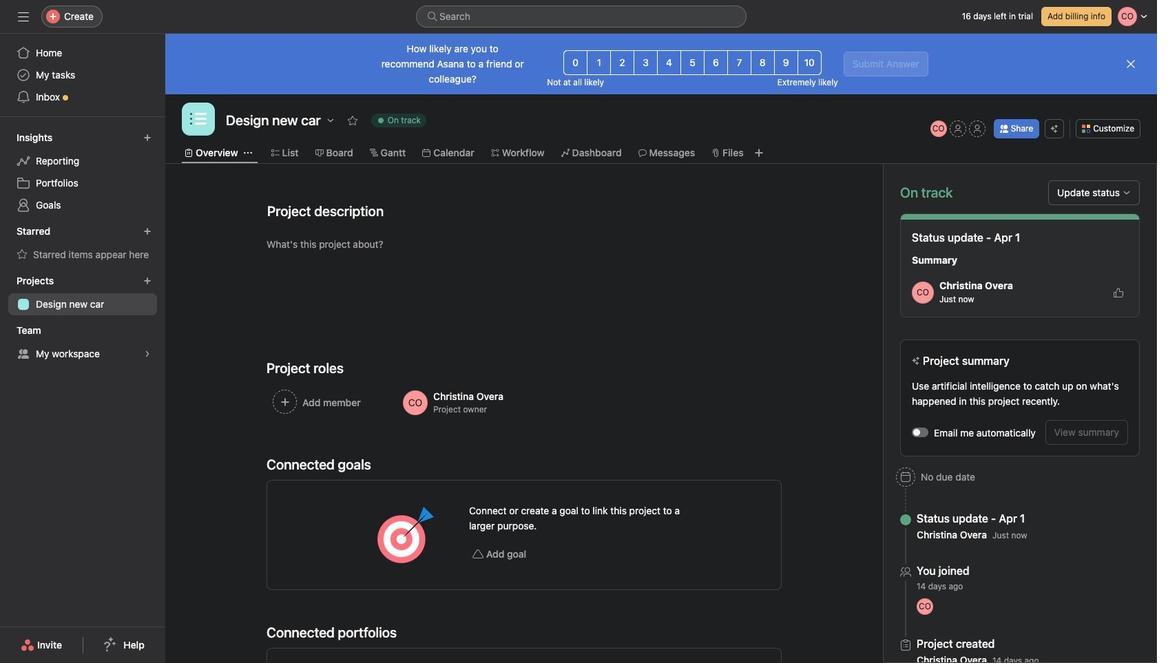 Task type: locate. For each thing, give the bounding box(es) containing it.
global element
[[0, 34, 165, 116]]

starred element
[[0, 219, 165, 269]]

list box
[[416, 6, 747, 28]]

add items to starred image
[[143, 227, 152, 236]]

hide sidebar image
[[18, 11, 29, 22]]

add to starred image
[[347, 115, 358, 126]]

dismiss image
[[1126, 59, 1137, 70]]

teams element
[[0, 318, 165, 368]]

update status image
[[1123, 189, 1131, 197]]

option group
[[564, 50, 822, 75]]

None radio
[[564, 50, 588, 75], [587, 50, 611, 75], [610, 50, 634, 75], [704, 50, 728, 75], [774, 50, 798, 75], [564, 50, 588, 75], [587, 50, 611, 75], [610, 50, 634, 75], [704, 50, 728, 75], [774, 50, 798, 75]]

new insights image
[[143, 134, 152, 142]]

new project or portfolio image
[[143, 277, 152, 285]]

ask ai image
[[1051, 125, 1059, 133]]

None radio
[[634, 50, 658, 75], [657, 50, 681, 75], [681, 50, 705, 75], [727, 50, 751, 75], [751, 50, 775, 75], [798, 50, 822, 75], [634, 50, 658, 75], [657, 50, 681, 75], [681, 50, 705, 75], [727, 50, 751, 75], [751, 50, 775, 75], [798, 50, 822, 75]]

switch
[[912, 428, 929, 437]]



Task type: vqa. For each thing, say whether or not it's contained in the screenshot.
global "element"
yes



Task type: describe. For each thing, give the bounding box(es) containing it.
see details, my workspace image
[[143, 350, 152, 358]]

insights element
[[0, 125, 165, 219]]

projects element
[[0, 269, 165, 318]]

latest status update element
[[900, 214, 1140, 318]]

0 likes. click to like this task image
[[1113, 287, 1124, 298]]

list image
[[190, 111, 207, 127]]

tab actions image
[[244, 149, 252, 157]]

Project description title text field
[[258, 197, 387, 226]]

manage project members image
[[930, 121, 947, 137]]



